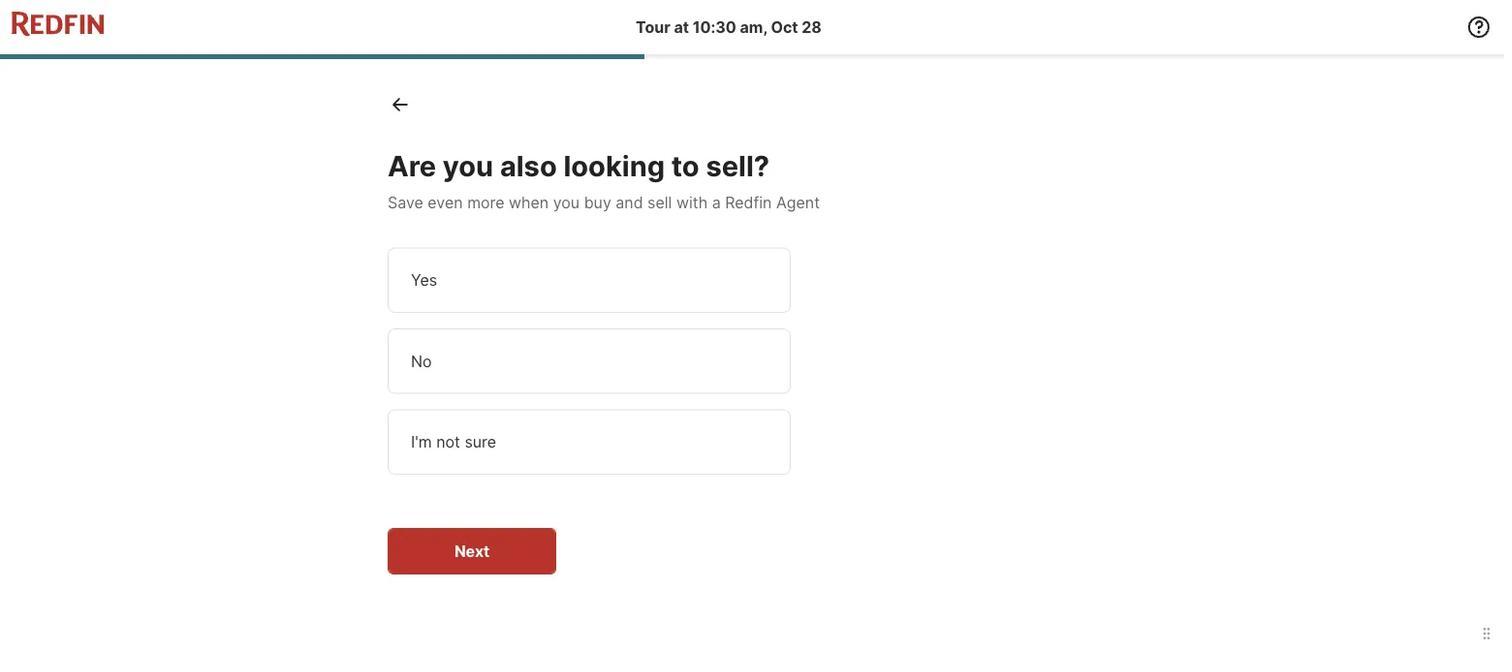 Task type: vqa. For each thing, say whether or not it's contained in the screenshot.
Details in Loan details 30-yr fixed, 7.79%
no



Task type: describe. For each thing, give the bounding box(es) containing it.
option group containing yes
[[388, 247, 872, 475]]

28
[[802, 17, 822, 36]]

yes
[[411, 271, 437, 290]]

sell?
[[706, 149, 770, 183]]

tour
[[636, 17, 670, 36]]

when
[[509, 193, 549, 212]]

0 vertical spatial you
[[443, 149, 493, 183]]

sell
[[647, 193, 672, 212]]

not
[[436, 432, 460, 451]]

Yes radio
[[388, 247, 791, 313]]

I'm not sure radio
[[388, 409, 791, 475]]

next button
[[388, 528, 556, 574]]

at
[[674, 17, 689, 36]]

save even more when you buy and sell with a redfin agent
[[388, 193, 820, 212]]

oct
[[771, 17, 798, 36]]

to
[[671, 149, 699, 183]]

save
[[388, 193, 423, 212]]

are you also looking to sell?
[[388, 149, 770, 183]]

with
[[676, 193, 708, 212]]



Task type: locate. For each thing, give the bounding box(es) containing it.
progress bar
[[0, 54, 1504, 59]]

you
[[443, 149, 493, 183], [553, 193, 580, 212]]

0 horizontal spatial you
[[443, 149, 493, 183]]

1 vertical spatial you
[[553, 193, 580, 212]]

agent
[[776, 193, 820, 212]]

also
[[500, 149, 557, 183]]

are
[[388, 149, 436, 183]]

sure
[[465, 432, 496, 451]]

1 horizontal spatial you
[[553, 193, 580, 212]]

buy
[[584, 193, 611, 212]]

10:30
[[693, 17, 736, 36]]

even
[[428, 193, 463, 212]]

you left buy
[[553, 193, 580, 212]]

i'm not sure
[[411, 432, 496, 451]]

redfin
[[725, 193, 772, 212]]

option group
[[388, 247, 872, 475]]

tour at 10:30 am, oct 28
[[636, 17, 822, 36]]

and
[[616, 193, 643, 212]]

more
[[467, 193, 505, 212]]

No radio
[[388, 328, 791, 394]]

next
[[454, 541, 489, 560]]

no
[[411, 352, 432, 370]]

a
[[712, 193, 721, 212]]

i'm
[[411, 432, 432, 451]]

am,
[[740, 17, 767, 36]]

you up more
[[443, 149, 493, 183]]

looking
[[563, 149, 665, 183]]



